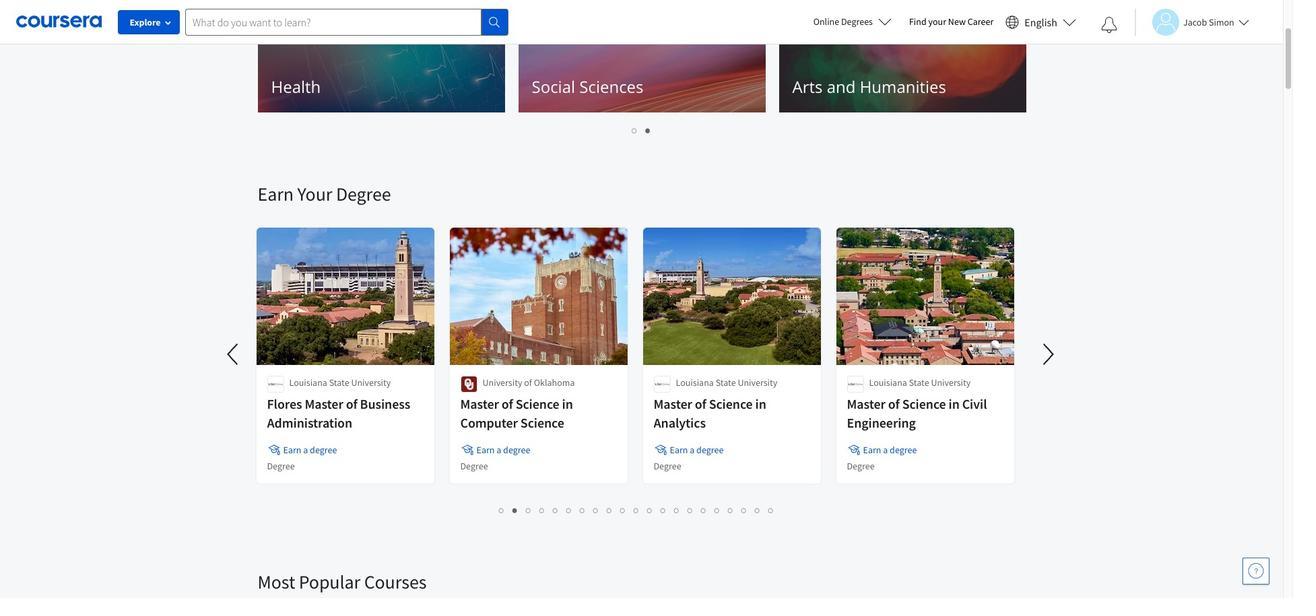 Task type: describe. For each thing, give the bounding box(es) containing it.
sciences
[[580, 75, 644, 98]]

master of science in analytics
[[654, 395, 767, 431]]

civil
[[962, 395, 987, 412]]

louisiana state university for analytics
[[676, 377, 778, 389]]

online degrees
[[814, 15, 873, 28]]

of inside flores master of business administration
[[346, 395, 358, 412]]

administration
[[267, 414, 352, 431]]

earn your degree carousel element
[[217, 141, 1065, 530]]

arts and humanities image
[[779, 5, 1026, 113]]

humanities
[[860, 75, 947, 98]]

your
[[929, 15, 947, 28]]

louisiana state university image
[[267, 376, 284, 393]]

louisiana state university for civil
[[869, 377, 971, 389]]

8 button
[[590, 503, 603, 518]]

in for master of science in analytics
[[756, 395, 767, 412]]

14 button
[[670, 503, 685, 518]]

state for analytics
[[716, 377, 736, 389]]

a for master of science in computer science
[[497, 444, 501, 456]]

5
[[553, 504, 559, 517]]

10 11 12 13 14 15 16 17 18 19 20 21
[[620, 504, 780, 517]]

21 button
[[765, 503, 780, 518]]

computer
[[460, 414, 518, 431]]

oklahoma
[[534, 377, 575, 389]]

earn for master of science in civil engineering
[[863, 444, 882, 456]]

17
[[715, 504, 726, 517]]

7
[[580, 504, 585, 517]]

louisiana for master of science in civil engineering
[[869, 377, 907, 389]]

earn for master of science in computer science
[[477, 444, 495, 456]]

flores
[[267, 395, 302, 412]]

master for master of science in analytics
[[654, 395, 692, 412]]

your
[[297, 182, 332, 206]]

university for master of science in analytics
[[738, 377, 778, 389]]

in for master of science in computer science
[[562, 395, 573, 412]]

jacob simon button
[[1135, 8, 1250, 35]]

13 button
[[657, 503, 672, 518]]

earn a degree for master of science in civil engineering
[[863, 444, 917, 456]]

15 button
[[684, 503, 699, 518]]

a for master of science in civil engineering
[[883, 444, 888, 456]]

15
[[688, 504, 699, 517]]

master of science in civil engineering
[[847, 395, 987, 431]]

state for civil
[[909, 377, 929, 389]]

1 button for the 2 button related to 1st list
[[628, 123, 642, 138]]

health
[[271, 75, 321, 98]]

1 button for the 2 button corresponding to list within the earn your degree carousel element
[[495, 503, 509, 518]]

find your new career
[[909, 15, 994, 28]]

university for master of science in civil engineering
[[931, 377, 971, 389]]

earn for flores master of business administration
[[283, 444, 301, 456]]

analytics
[[654, 414, 706, 431]]

13
[[661, 504, 672, 517]]

10 button
[[616, 503, 631, 518]]

social sciences image
[[518, 5, 766, 113]]

most popular courses
[[258, 570, 427, 594]]

earn a degree for master of science in computer science
[[477, 444, 530, 456]]

6 button
[[563, 503, 576, 518]]

of for master of science in civil engineering
[[888, 395, 900, 412]]

career
[[968, 15, 994, 28]]

degree for civil
[[890, 444, 917, 456]]

17 button
[[711, 503, 726, 518]]

2 button for 1st list
[[642, 123, 655, 138]]

degree for master of science in civil engineering
[[847, 460, 875, 472]]

19
[[742, 504, 753, 517]]

business
[[360, 395, 411, 412]]

2 for the 2 button corresponding to list within the earn your degree carousel element
[[513, 504, 518, 517]]

next slide image
[[1032, 338, 1065, 371]]

of for master of science in analytics
[[695, 395, 707, 412]]

12
[[647, 504, 658, 517]]

state for administration
[[329, 377, 349, 389]]

flores master of business administration
[[267, 395, 411, 431]]

21
[[769, 504, 780, 517]]

2 university from the left
[[483, 377, 522, 389]]

4 button
[[536, 503, 549, 518]]

degree right your on the top of the page
[[336, 182, 391, 206]]

courses
[[364, 570, 427, 594]]

online degrees button
[[803, 7, 903, 36]]

science for analytics
[[709, 395, 753, 412]]

1 vertical spatial previous slide image
[[217, 338, 250, 371]]

master for master of science in computer science
[[460, 395, 499, 412]]

degree for master of science in analytics
[[654, 460, 682, 472]]

social sciences link
[[518, 5, 766, 113]]

of for university of oklahoma
[[524, 377, 532, 389]]

find
[[909, 15, 927, 28]]

in for master of science in civil engineering
[[949, 395, 960, 412]]

earn left your on the top of the page
[[258, 182, 294, 206]]

louisiana for master of science in analytics
[[676, 377, 714, 389]]

health link
[[258, 5, 505, 113]]

3 button
[[522, 503, 536, 518]]

engineering
[[847, 414, 916, 431]]

6
[[567, 504, 572, 517]]

earn a degree for flores master of business administration
[[283, 444, 337, 456]]



Task type: locate. For each thing, give the bounding box(es) containing it.
4 a from the left
[[883, 444, 888, 456]]

and
[[827, 75, 856, 98]]

8
[[594, 504, 599, 517]]

16
[[701, 504, 712, 517]]

1 a from the left
[[303, 444, 308, 456]]

0 vertical spatial previous slide image
[[227, 0, 259, 11]]

louisiana state university
[[289, 377, 391, 389], [676, 377, 778, 389], [869, 377, 971, 389]]

1
[[632, 124, 638, 137], [499, 504, 505, 517]]

louisiana state university up master of science in analytics
[[676, 377, 778, 389]]

degree for computer
[[503, 444, 530, 456]]

1 list from the top
[[258, 123, 1026, 138]]

1 louisiana state university image from the left
[[654, 376, 671, 393]]

louisiana state university up flores master of business administration
[[289, 377, 391, 389]]

0 horizontal spatial in
[[562, 395, 573, 412]]

list inside earn your degree carousel element
[[258, 503, 1016, 518]]

louisiana up flores at the bottom left of page
[[289, 377, 327, 389]]

1 vertical spatial 2
[[513, 504, 518, 517]]

1 horizontal spatial state
[[716, 377, 736, 389]]

1 horizontal spatial 1
[[632, 124, 638, 137]]

degree for analytics
[[697, 444, 724, 456]]

0 horizontal spatial 2
[[513, 504, 518, 517]]

of left business
[[346, 395, 358, 412]]

9 button
[[603, 503, 616, 518]]

2 horizontal spatial state
[[909, 377, 929, 389]]

1 earn a degree from the left
[[283, 444, 337, 456]]

0 horizontal spatial state
[[329, 377, 349, 389]]

3 a from the left
[[690, 444, 695, 456]]

1 down the 'sciences'
[[632, 124, 638, 137]]

louisiana state university image
[[654, 376, 671, 393], [847, 376, 864, 393]]

2 for the 2 button related to 1st list
[[646, 124, 651, 137]]

earn down computer
[[477, 444, 495, 456]]

0 vertical spatial 1
[[632, 124, 638, 137]]

3 master from the left
[[654, 395, 692, 412]]

1 vertical spatial 1
[[499, 504, 505, 517]]

3 earn a degree from the left
[[670, 444, 724, 456]]

of inside master of science in computer science
[[502, 395, 513, 412]]

2 horizontal spatial louisiana state university
[[869, 377, 971, 389]]

2 inside earn your degree carousel element
[[513, 504, 518, 517]]

university
[[351, 377, 391, 389], [483, 377, 522, 389], [738, 377, 778, 389], [931, 377, 971, 389]]

of up "analytics"
[[695, 395, 707, 412]]

2 louisiana from the left
[[676, 377, 714, 389]]

earn a degree down "analytics"
[[670, 444, 724, 456]]

louisiana state university image up "analytics"
[[654, 376, 671, 393]]

earn down "analytics"
[[670, 444, 688, 456]]

1 button
[[628, 123, 642, 138], [495, 503, 509, 518]]

earn down engineering
[[863, 444, 882, 456]]

state up master of science in civil engineering
[[909, 377, 929, 389]]

a for master of science in analytics
[[690, 444, 695, 456]]

0 horizontal spatial louisiana state university
[[289, 377, 391, 389]]

3 louisiana from the left
[[869, 377, 907, 389]]

earn a degree for master of science in analytics
[[670, 444, 724, 456]]

1 horizontal spatial 2
[[646, 124, 651, 137]]

3 louisiana state university from the left
[[869, 377, 971, 389]]

0 horizontal spatial louisiana
[[289, 377, 327, 389]]

earn a degree down administration
[[283, 444, 337, 456]]

list
[[258, 123, 1026, 138], [258, 503, 1016, 518]]

2 button down the 'sciences'
[[642, 123, 655, 138]]

12 button
[[643, 503, 658, 518]]

14
[[674, 504, 685, 517]]

0 vertical spatial 2 button
[[642, 123, 655, 138]]

jacob simon
[[1184, 16, 1235, 28]]

help center image
[[1248, 563, 1265, 579]]

1 left 3 button in the left bottom of the page
[[499, 504, 505, 517]]

master inside master of science in computer science
[[460, 395, 499, 412]]

2 list from the top
[[258, 503, 1016, 518]]

1 master from the left
[[305, 395, 343, 412]]

1 horizontal spatial in
[[756, 395, 767, 412]]

1 vertical spatial list
[[258, 503, 1016, 518]]

2 louisiana state university from the left
[[676, 377, 778, 389]]

None search field
[[185, 8, 509, 35]]

in inside master of science in analytics
[[756, 395, 767, 412]]

earn for master of science in analytics
[[670, 444, 688, 456]]

1 horizontal spatial 2 button
[[642, 123, 655, 138]]

degree up the 13
[[654, 460, 682, 472]]

a down engineering
[[883, 444, 888, 456]]

4 earn a degree from the left
[[863, 444, 917, 456]]

9
[[607, 504, 612, 517]]

19 button
[[738, 503, 753, 518]]

degree down engineering
[[847, 460, 875, 472]]

7 button
[[576, 503, 590, 518]]

science inside master of science in civil engineering
[[903, 395, 946, 412]]

2 button left 3
[[509, 503, 522, 518]]

master inside flores master of business administration
[[305, 395, 343, 412]]

degree for master of science in computer science
[[460, 460, 488, 472]]

louisiana state university image for master of science in analytics
[[654, 376, 671, 393]]

4
[[540, 504, 545, 517]]

3 state from the left
[[909, 377, 929, 389]]

1 university from the left
[[351, 377, 391, 389]]

2 in from the left
[[756, 395, 767, 412]]

2
[[646, 124, 651, 137], [513, 504, 518, 517]]

in inside master of science in civil engineering
[[949, 395, 960, 412]]

5 button
[[549, 503, 563, 518]]

20
[[755, 504, 766, 517]]

health image
[[258, 5, 505, 113]]

university right university of oklahoma image
[[483, 377, 522, 389]]

university up master of science in analytics
[[738, 377, 778, 389]]

louisiana state university for administration
[[289, 377, 391, 389]]

social
[[532, 75, 575, 98]]

earn
[[258, 182, 294, 206], [283, 444, 301, 456], [477, 444, 495, 456], [670, 444, 688, 456], [863, 444, 882, 456]]

master up "analytics"
[[654, 395, 692, 412]]

university of oklahoma image
[[460, 376, 477, 393]]

degree down master of science in computer science
[[503, 444, 530, 456]]

master inside master of science in analytics
[[654, 395, 692, 412]]

2 state from the left
[[716, 377, 736, 389]]

explore
[[130, 16, 161, 28]]

2 horizontal spatial louisiana
[[869, 377, 907, 389]]

degree
[[336, 182, 391, 206], [267, 460, 295, 472], [460, 460, 488, 472], [654, 460, 682, 472], [847, 460, 875, 472]]

degree down engineering
[[890, 444, 917, 456]]

2 degree from the left
[[503, 444, 530, 456]]

1 button left 3 button in the left bottom of the page
[[495, 503, 509, 518]]

3
[[526, 504, 532, 517]]

master up engineering
[[847, 395, 886, 412]]

What do you want to learn? text field
[[185, 8, 482, 35]]

new
[[948, 15, 966, 28]]

degree for administration
[[310, 444, 337, 456]]

science inside master of science in analytics
[[709, 395, 753, 412]]

social sciences
[[532, 75, 644, 98]]

1 horizontal spatial louisiana state university
[[676, 377, 778, 389]]

2 horizontal spatial in
[[949, 395, 960, 412]]

simon
[[1209, 16, 1235, 28]]

1 vertical spatial 2 button
[[509, 503, 522, 518]]

10
[[620, 504, 631, 517]]

master inside master of science in civil engineering
[[847, 395, 886, 412]]

0 horizontal spatial louisiana state university image
[[654, 376, 671, 393]]

degrees
[[841, 15, 873, 28]]

3 in from the left
[[949, 395, 960, 412]]

a down "analytics"
[[690, 444, 695, 456]]

earn your degree
[[258, 182, 391, 206]]

degree for flores master of business administration
[[267, 460, 295, 472]]

master for master of science in civil engineering
[[847, 395, 886, 412]]

0 vertical spatial 2
[[646, 124, 651, 137]]

a down computer
[[497, 444, 501, 456]]

2 button for list within the earn your degree carousel element
[[509, 503, 522, 518]]

degree down administration
[[267, 460, 295, 472]]

0 vertical spatial list
[[258, 123, 1026, 138]]

of
[[524, 377, 532, 389], [346, 395, 358, 412], [502, 395, 513, 412], [695, 395, 707, 412], [888, 395, 900, 412]]

0 horizontal spatial 1
[[499, 504, 505, 517]]

1 in from the left
[[562, 395, 573, 412]]

master up computer
[[460, 395, 499, 412]]

2 louisiana state university image from the left
[[847, 376, 864, 393]]

louisiana state university image up engineering
[[847, 376, 864, 393]]

1 vertical spatial 1 button
[[495, 503, 509, 518]]

1 degree from the left
[[310, 444, 337, 456]]

university up business
[[351, 377, 391, 389]]

of inside master of science in civil engineering
[[888, 395, 900, 412]]

11 button
[[630, 503, 645, 518]]

coursera image
[[16, 11, 102, 33]]

earn a degree
[[283, 444, 337, 456], [477, 444, 530, 456], [670, 444, 724, 456], [863, 444, 917, 456]]

1 state from the left
[[329, 377, 349, 389]]

degree down master of science in analytics
[[697, 444, 724, 456]]

louisiana up master of science in analytics
[[676, 377, 714, 389]]

1 inside earn your degree carousel element
[[499, 504, 505, 517]]

4 university from the left
[[931, 377, 971, 389]]

louisiana state university image for master of science in civil engineering
[[847, 376, 864, 393]]

of up engineering
[[888, 395, 900, 412]]

1 horizontal spatial louisiana
[[676, 377, 714, 389]]

18 button
[[724, 503, 739, 518]]

2 button
[[642, 123, 655, 138], [509, 503, 522, 518]]

0 horizontal spatial 1 button
[[495, 503, 509, 518]]

3 degree from the left
[[697, 444, 724, 456]]

2 master from the left
[[460, 395, 499, 412]]

university for flores master of business administration
[[351, 377, 391, 389]]

explore button
[[118, 10, 180, 34]]

in inside master of science in computer science
[[562, 395, 573, 412]]

4 degree from the left
[[890, 444, 917, 456]]

3 university from the left
[[738, 377, 778, 389]]

louisiana up engineering
[[869, 377, 907, 389]]

state
[[329, 377, 349, 389], [716, 377, 736, 389], [909, 377, 929, 389]]

state up master of science in analytics
[[716, 377, 736, 389]]

degree down computer
[[460, 460, 488, 472]]

state up flores master of business administration
[[329, 377, 349, 389]]

science for civil
[[903, 395, 946, 412]]

louisiana
[[289, 377, 327, 389], [676, 377, 714, 389], [869, 377, 907, 389]]

18
[[728, 504, 739, 517]]

most
[[258, 570, 295, 594]]

science
[[516, 395, 560, 412], [709, 395, 753, 412], [903, 395, 946, 412], [521, 414, 564, 431]]

english
[[1025, 15, 1058, 29]]

english button
[[1001, 0, 1082, 44]]

2 a from the left
[[497, 444, 501, 456]]

of left oklahoma
[[524, 377, 532, 389]]

1 horizontal spatial 1 button
[[628, 123, 642, 138]]

arts
[[793, 75, 823, 98]]

1 button down the 'sciences'
[[628, 123, 642, 138]]

a for flores master of business administration
[[303, 444, 308, 456]]

show notifications image
[[1102, 17, 1118, 33]]

1 louisiana from the left
[[289, 377, 327, 389]]

science for computer
[[516, 395, 560, 412]]

university up civil
[[931, 377, 971, 389]]

master
[[305, 395, 343, 412], [460, 395, 499, 412], [654, 395, 692, 412], [847, 395, 886, 412]]

earn a degree down engineering
[[863, 444, 917, 456]]

0 horizontal spatial 2 button
[[509, 503, 522, 518]]

4 master from the left
[[847, 395, 886, 412]]

16 button
[[697, 503, 712, 518]]

university of oklahoma
[[483, 377, 575, 389]]

earn a degree down computer
[[477, 444, 530, 456]]

of inside master of science in analytics
[[695, 395, 707, 412]]

20 button
[[751, 503, 766, 518]]

11
[[634, 504, 645, 517]]

2 earn a degree from the left
[[477, 444, 530, 456]]

louisiana for flores master of business administration
[[289, 377, 327, 389]]

1 louisiana state university from the left
[[289, 377, 391, 389]]

of for master of science in computer science
[[502, 395, 513, 412]]

louisiana state university up master of science in civil engineering
[[869, 377, 971, 389]]

popular
[[299, 570, 361, 594]]

in
[[562, 395, 573, 412], [756, 395, 767, 412], [949, 395, 960, 412]]

online
[[814, 15, 840, 28]]

earn down administration
[[283, 444, 301, 456]]

jacob
[[1184, 16, 1207, 28]]

0 vertical spatial 1 button
[[628, 123, 642, 138]]

master of science in computer science
[[460, 395, 573, 431]]

master up administration
[[305, 395, 343, 412]]

1 horizontal spatial louisiana state university image
[[847, 376, 864, 393]]

degree
[[310, 444, 337, 456], [503, 444, 530, 456], [697, 444, 724, 456], [890, 444, 917, 456]]

find your new career link
[[903, 13, 1001, 30]]

a down administration
[[303, 444, 308, 456]]

of up computer
[[502, 395, 513, 412]]

previous slide image
[[227, 0, 259, 11], [217, 338, 250, 371]]

arts and humanities
[[793, 75, 947, 98]]

arts and humanities link
[[779, 5, 1026, 113]]

degree down administration
[[310, 444, 337, 456]]



Task type: vqa. For each thing, say whether or not it's contained in the screenshot.
LOUISIANA STATE UNIVERSITY
yes



